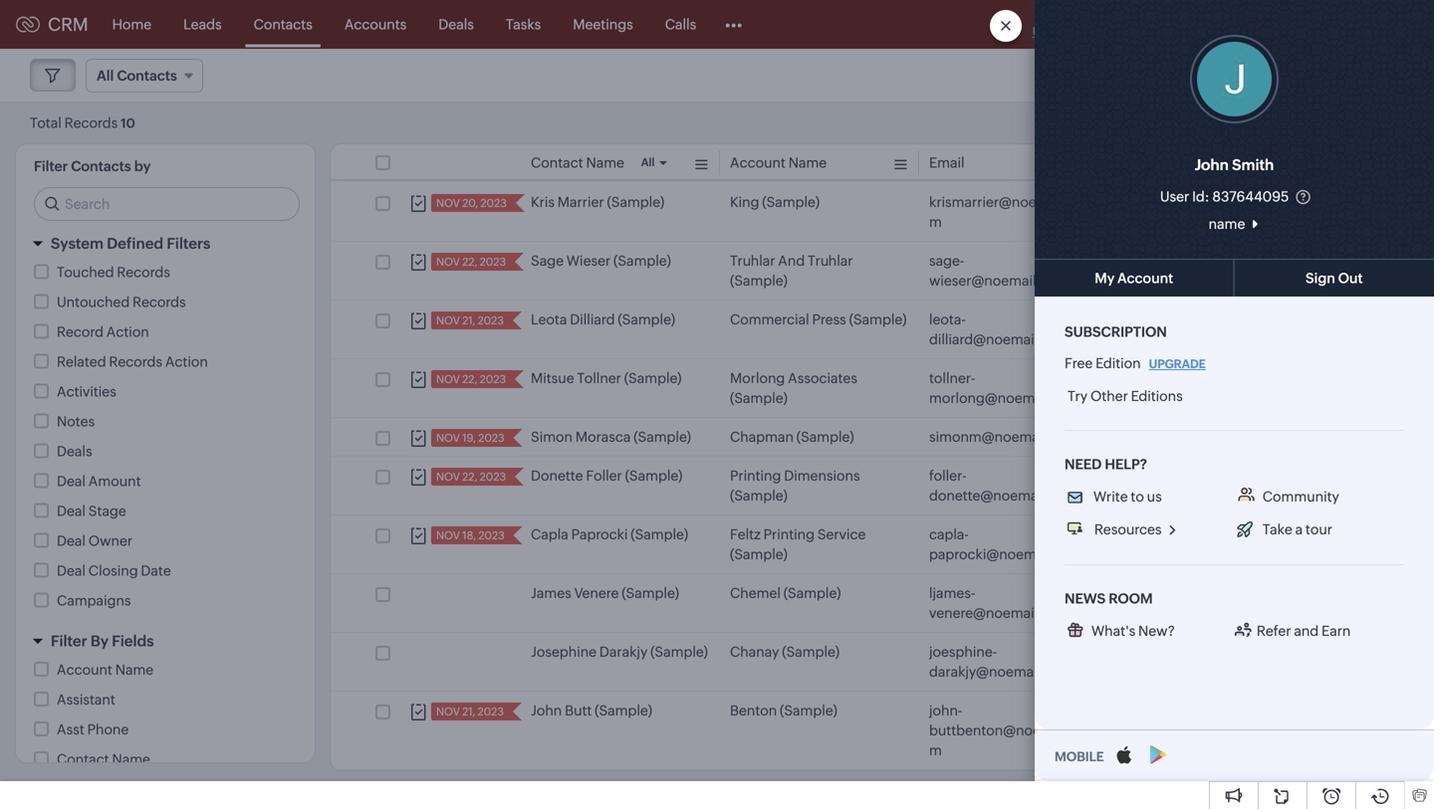 Task type: describe. For each thing, give the bounding box(es) containing it.
try
[[1068, 388, 1088, 404]]

take
[[1263, 522, 1293, 538]]

name up kris marrier (sample)
[[586, 155, 625, 171]]

(sample) right wieser
[[614, 253, 671, 269]]

name down asst phone at the left bottom of the page
[[112, 752, 150, 768]]

by
[[134, 158, 151, 174]]

sage- wieser@noemail.uk link
[[930, 251, 1089, 291]]

nov for capla paprocki (sample)
[[436, 530, 460, 542]]

filters
[[167, 235, 211, 253]]

benton (sample)
[[730, 703, 838, 719]]

8 5555 from the top
[[1187, 586, 1220, 602]]

contact up kris
[[531, 155, 583, 171]]

smith for simonm@noemail.com
[[1362, 429, 1400, 445]]

2 vertical spatial account
[[57, 663, 112, 678]]

0 vertical spatial account name
[[730, 155, 827, 171]]

(sample) down "feltz printing service (sample)" link
[[784, 586, 841, 602]]

mobile
[[1055, 750, 1104, 765]]

m inside krismarrier@noemail.co m
[[930, 214, 942, 230]]

tollner- morlong@noemail.com
[[930, 371, 1083, 406]]

community link
[[1234, 488, 1343, 506]]

my account
[[1095, 270, 1174, 286]]

555-555-5555 for tollner- morlong@noemail.com
[[1129, 371, 1220, 387]]

meetings
[[573, 16, 633, 32]]

benton (sample) link
[[730, 701, 838, 721]]

deal for deal amount
[[57, 474, 86, 490]]

21, for leota
[[462, 315, 475, 327]]

row group containing kris marrier (sample)
[[331, 183, 1435, 771]]

555-555-5555 for leota- dilliard@noemail.com
[[1129, 312, 1220, 328]]

subscription
[[1065, 324, 1167, 340]]

take a tour link
[[1234, 521, 1336, 540]]

nov for sage wieser (sample)
[[436, 256, 460, 269]]

leota dilliard (sample) link
[[531, 310, 676, 330]]

my account button
[[1035, 259, 1235, 297]]

josephine darakjy (sample) link
[[531, 643, 708, 663]]

1 vertical spatial contact name
[[57, 752, 150, 768]]

leota dilliard (sample)
[[531, 312, 676, 328]]

james venere (sample) link
[[531, 584, 679, 604]]

john-
[[930, 703, 963, 719]]

name field
[[1117, 214, 1352, 234]]

printing inside feltz printing service (sample)
[[764, 527, 815, 543]]

foller- donette@noemail.com link
[[930, 466, 1089, 506]]

printing dimensions (sample) link
[[730, 466, 910, 506]]

butt
[[565, 703, 592, 719]]

create contact
[[1129, 67, 1228, 83]]

nov 22, 2023 link for sage
[[431, 253, 508, 271]]

mitsue
[[531, 371, 574, 387]]

10 for total records 10
[[121, 116, 135, 131]]

(sample) right the benton
[[780, 703, 838, 719]]

sage wieser (sample)
[[531, 253, 671, 269]]

smith for capla- paprocki@noemail.com
[[1362, 527, 1400, 543]]

records for related
[[109, 354, 162, 370]]

all
[[641, 156, 655, 169]]

1 horizontal spatial contact name
[[531, 155, 625, 171]]

news room
[[1065, 591, 1153, 607]]

morasca
[[576, 429, 631, 445]]

2023 for leota
[[478, 315, 504, 327]]

dilliard
[[570, 312, 615, 328]]

john smith for krismarrier@noemail.co m
[[1328, 194, 1400, 210]]

truhlar and truhlar (sample) link
[[730, 251, 910, 291]]

deal owner
[[57, 534, 133, 549]]

calls link
[[649, 0, 713, 48]]

morlong@noemail.com
[[930, 391, 1083, 406]]

tasks link
[[490, 0, 557, 48]]

other
[[1091, 388, 1129, 404]]

home link
[[96, 0, 168, 48]]

news
[[1065, 591, 1106, 607]]

555-555-5555 for foller- donette@noemail.com
[[1129, 468, 1220, 484]]

1 vertical spatial deals
[[57, 444, 92, 460]]

(sample) right the chanay
[[782, 645, 840, 661]]

kris
[[531, 194, 555, 210]]

foller- donette@noemail.com
[[930, 468, 1079, 504]]

sign out
[[1306, 270, 1363, 286]]

john smith for simonm@noemail.com
[[1328, 429, 1400, 445]]

837644095
[[1213, 189, 1290, 205]]

22, for donette
[[462, 471, 478, 484]]

smith for sage- wieser@noemail.uk
[[1362, 253, 1400, 269]]

tasks
[[506, 16, 541, 32]]

john for krismarrier@noemail.co m
[[1328, 194, 1359, 210]]

ljames- venere@noemail.org
[[930, 586, 1065, 622]]

free upgrade
[[1033, 9, 1090, 38]]

2 truhlar from the left
[[808, 253, 853, 269]]

john left butt
[[531, 703, 562, 719]]

-
[[1302, 115, 1307, 131]]

upgrade link
[[1146, 355, 1209, 374]]

nov for leota dilliard (sample)
[[436, 315, 460, 327]]

(sample) inside feltz printing service (sample)
[[730, 547, 788, 563]]

chanay (sample)
[[730, 645, 840, 661]]

record action
[[57, 324, 149, 340]]

deal stage
[[57, 504, 126, 520]]

dimensions
[[784, 468, 860, 484]]

5555 for foller- donette@noemail.com
[[1187, 468, 1220, 484]]

id:
[[1193, 189, 1210, 205]]

john smith for sage- wieser@noemail.uk
[[1328, 253, 1400, 269]]

donette foller (sample) link
[[531, 466, 683, 486]]

2023 for donette
[[480, 471, 506, 484]]

5555 for tollner- morlong@noemail.com
[[1187, 371, 1220, 387]]

james venere (sample)
[[531, 586, 679, 602]]

dilliard@noemail.com
[[930, 332, 1071, 348]]

marrier
[[558, 194, 604, 210]]

ljames- venere@noemail.org link
[[930, 584, 1089, 624]]

18,
[[462, 530, 476, 542]]

555-555-5555 for capla- paprocki@noemail.com
[[1129, 527, 1220, 543]]

us
[[1147, 489, 1162, 505]]

campaigns
[[57, 593, 131, 609]]

wieser
[[567, 253, 611, 269]]

555-555-5555 for sage- wieser@noemail.uk
[[1129, 253, 1220, 269]]

5555 for simonm@noemail.com
[[1187, 429, 1220, 445]]

meetings link
[[557, 0, 649, 48]]

(sample) right tollner
[[624, 371, 682, 387]]

sage- wieser@noemail.uk
[[930, 253, 1056, 289]]

(sample) right darakjy
[[651, 645, 708, 661]]

filter by fields
[[51, 633, 154, 651]]

tollner-
[[930, 371, 976, 387]]

john smith up user id: 837644095
[[1195, 156, 1275, 174]]

simon morasca (sample)
[[531, 429, 691, 445]]

printing inside printing dimensions (sample)
[[730, 468, 781, 484]]

(sample) inside printing dimensions (sample)
[[730, 488, 788, 504]]

nov 21, 2023 for leota dilliard (sample)
[[436, 315, 504, 327]]

john for sage- wieser@noemail.uk
[[1328, 253, 1359, 269]]

chanay
[[730, 645, 780, 661]]

wieser@noemail.uk
[[930, 273, 1056, 289]]

name
[[1209, 216, 1246, 232]]

deal for deal owner
[[57, 534, 86, 549]]

name down fields
[[115, 663, 154, 678]]

m inside 'john- buttbenton@noemail.co m'
[[930, 743, 942, 759]]

assistant
[[57, 692, 115, 708]]

records for untouched
[[133, 294, 186, 310]]

sign
[[1306, 270, 1336, 286]]

2023 for john
[[478, 706, 504, 719]]

leads
[[183, 16, 222, 32]]

records for total
[[64, 115, 118, 131]]

smith for krismarrier@noemail.co m
[[1362, 194, 1400, 210]]

deals link
[[423, 0, 490, 48]]

contact down actions
[[1328, 155, 1380, 171]]

deal for deal closing date
[[57, 563, 86, 579]]

room
[[1109, 591, 1153, 607]]

tollner- morlong@noemail.com link
[[930, 369, 1089, 408]]

capla
[[531, 527, 569, 543]]

date
[[141, 563, 171, 579]]

refer
[[1257, 624, 1292, 639]]

555-555-5555 for simonm@noemail.com
[[1129, 429, 1220, 445]]

chapman (sample) link
[[730, 427, 854, 447]]

records for touched
[[117, 265, 170, 280]]

contact inside button
[[1175, 67, 1228, 83]]

joesphine- darakjy@noemail.com link
[[930, 643, 1089, 682]]



Task type: locate. For each thing, give the bounding box(es) containing it.
2 vertical spatial nov 22, 2023 link
[[431, 468, 508, 486]]

m up sage-
[[930, 214, 942, 230]]

capla paprocki (sample) link
[[531, 525, 688, 545]]

22, down 20,
[[462, 256, 478, 269]]

capla paprocki (sample)
[[531, 527, 688, 543]]

1 horizontal spatial 10
[[1310, 115, 1326, 131]]

2023
[[481, 197, 507, 210], [480, 256, 506, 269], [478, 315, 504, 327], [480, 374, 506, 386], [478, 432, 505, 445], [480, 471, 506, 484], [478, 530, 505, 542], [478, 706, 504, 719]]

0 vertical spatial nov 22, 2023 link
[[431, 253, 508, 271]]

and
[[1295, 624, 1319, 639]]

phone down assistant
[[87, 722, 129, 738]]

leota- dilliard@noemail.com
[[930, 312, 1071, 348]]

21, for john
[[462, 706, 475, 719]]

crm
[[48, 14, 88, 35]]

0 vertical spatial phone
[[1129, 155, 1170, 171]]

555-555-5555 down editions
[[1129, 429, 1220, 445]]

leota-
[[930, 312, 966, 328]]

deal for deal stage
[[57, 504, 86, 520]]

2023 right 18,
[[478, 530, 505, 542]]

nov 21, 2023 link
[[431, 312, 506, 330], [431, 703, 506, 721]]

0 vertical spatial nov 22, 2023
[[436, 256, 506, 269]]

filter for filter by fields
[[51, 633, 87, 651]]

actions
[[1322, 67, 1372, 83]]

contact name down asst phone at the left bottom of the page
[[57, 752, 150, 768]]

1 vertical spatial 22,
[[462, 374, 478, 386]]

6 555-555-5555 from the top
[[1129, 468, 1220, 484]]

john down contact owner
[[1328, 194, 1359, 210]]

(sample) right paprocki on the bottom of page
[[631, 527, 688, 543]]

0 horizontal spatial action
[[106, 324, 149, 340]]

2 nov 21, 2023 from the top
[[436, 706, 504, 719]]

2023 inside "nov 20, 2023" 'link'
[[481, 197, 507, 210]]

0 vertical spatial printing
[[730, 468, 781, 484]]

records down touched records
[[133, 294, 186, 310]]

555-
[[1129, 194, 1158, 210], [1158, 194, 1187, 210], [1129, 253, 1158, 269], [1158, 253, 1187, 269], [1129, 312, 1158, 328], [1158, 312, 1187, 328], [1129, 371, 1158, 387], [1158, 371, 1187, 387], [1129, 429, 1158, 445], [1158, 429, 1187, 445], [1129, 468, 1158, 484], [1158, 468, 1187, 484], [1129, 527, 1158, 543], [1158, 527, 1187, 543], [1129, 586, 1158, 602], [1158, 586, 1187, 602]]

22, for sage
[[462, 256, 478, 269]]

row group
[[331, 183, 1435, 771]]

josephine
[[531, 645, 597, 661]]

logo image
[[16, 16, 40, 32]]

1 nov 21, 2023 from the top
[[436, 315, 504, 327]]

7 5555 from the top
[[1187, 527, 1220, 543]]

0 horizontal spatial deals
[[57, 444, 92, 460]]

free for free
[[1048, 9, 1075, 24]]

crm link
[[16, 14, 88, 35]]

1 vertical spatial account
[[1118, 270, 1174, 286]]

3 nov from the top
[[436, 315, 460, 327]]

5555
[[1187, 194, 1220, 210], [1187, 253, 1220, 269], [1187, 312, 1220, 328], [1187, 371, 1220, 387], [1187, 429, 1220, 445], [1187, 468, 1220, 484], [1187, 527, 1220, 543], [1187, 586, 1220, 602]]

owner
[[1383, 155, 1427, 171], [88, 534, 133, 549]]

2023 left leota
[[478, 315, 504, 327]]

james
[[531, 586, 572, 602]]

3 nov 22, 2023 link from the top
[[431, 468, 508, 486]]

stage
[[88, 504, 126, 520]]

22, for mitsue
[[462, 374, 478, 386]]

1 nov 22, 2023 from the top
[[436, 256, 506, 269]]

foller
[[586, 468, 622, 484]]

1 horizontal spatial account
[[730, 155, 786, 171]]

user id: 837644095
[[1161, 189, 1290, 205]]

simon morasca (sample) link
[[531, 427, 691, 447]]

1 vertical spatial printing
[[764, 527, 815, 543]]

1
[[1293, 115, 1299, 131]]

2023 right 20,
[[481, 197, 507, 210]]

2 m from the top
[[930, 743, 942, 759]]

donette foller (sample)
[[531, 468, 683, 484]]

0 horizontal spatial truhlar
[[730, 253, 776, 269]]

1 vertical spatial nov 22, 2023
[[436, 374, 506, 386]]

6 nov from the top
[[436, 471, 460, 484]]

feltz
[[730, 527, 761, 543]]

leota- dilliard@noemail.com link
[[930, 310, 1089, 350]]

2023 left butt
[[478, 706, 504, 719]]

nov 22, 2023 link down 20,
[[431, 253, 508, 271]]

555-555-5555 down us
[[1129, 527, 1220, 543]]

Search text field
[[35, 188, 299, 220]]

by
[[91, 633, 109, 651]]

create
[[1129, 67, 1173, 83]]

2 vertical spatial nov 22, 2023
[[436, 471, 506, 484]]

john up "id:"
[[1195, 156, 1229, 174]]

2 5555 from the top
[[1187, 253, 1220, 269]]

1 nov from the top
[[436, 197, 460, 210]]

(sample)
[[607, 194, 665, 210], [762, 194, 820, 210], [614, 253, 671, 269], [730, 273, 788, 289], [618, 312, 676, 328], [849, 312, 907, 328], [624, 371, 682, 387], [730, 391, 788, 406], [634, 429, 691, 445], [797, 429, 854, 445], [625, 468, 683, 484], [730, 488, 788, 504], [631, 527, 688, 543], [730, 547, 788, 563], [622, 586, 679, 602], [784, 586, 841, 602], [651, 645, 708, 661], [782, 645, 840, 661], [595, 703, 652, 719], [780, 703, 838, 719]]

untouched
[[57, 294, 130, 310]]

1 5555 from the top
[[1187, 194, 1220, 210]]

(sample) down morlong
[[730, 391, 788, 406]]

system defined filters button
[[16, 226, 315, 262]]

contact name up marrier
[[531, 155, 625, 171]]

filter for filter contacts by
[[34, 158, 68, 174]]

service
[[818, 527, 866, 543]]

(sample) up dimensions
[[797, 429, 854, 445]]

nov inside "link"
[[436, 530, 460, 542]]

contact owner
[[1328, 155, 1427, 171]]

phone
[[1129, 155, 1170, 171], [87, 722, 129, 738]]

account inside "button"
[[1118, 270, 1174, 286]]

0 vertical spatial nov 21, 2023
[[436, 315, 504, 327]]

5555 for sage- wieser@noemail.uk
[[1187, 253, 1220, 269]]

amount
[[88, 474, 141, 490]]

nov 21, 2023 link for leota
[[431, 312, 506, 330]]

2 nov from the top
[[436, 256, 460, 269]]

deals
[[439, 16, 474, 32], [57, 444, 92, 460]]

(sample) right butt
[[595, 703, 652, 719]]

nov 22, 2023 for sage wieser (sample)
[[436, 256, 506, 269]]

2023 inside nov 18, 2023 "link"
[[478, 530, 505, 542]]

1 21, from the top
[[462, 315, 475, 327]]

2 22, from the top
[[462, 374, 478, 386]]

1 555-555-5555 from the top
[[1129, 194, 1220, 210]]

filter
[[34, 158, 68, 174], [51, 633, 87, 651]]

1 vertical spatial action
[[165, 354, 208, 370]]

5555 for krismarrier@noemail.co m
[[1187, 194, 1220, 210]]

nov 22, 2023 link down 19,
[[431, 468, 508, 486]]

refer and earn
[[1257, 624, 1351, 639]]

1 vertical spatial account name
[[57, 663, 154, 678]]

2023 for mitsue
[[480, 374, 506, 386]]

1 vertical spatial free
[[1065, 356, 1093, 371]]

555-555-5555 up editions
[[1129, 371, 1220, 387]]

(sample) right foller
[[625, 468, 683, 484]]

10 right -
[[1310, 115, 1326, 131]]

1 m from the top
[[930, 214, 942, 230]]

out
[[1339, 270, 1363, 286]]

1 horizontal spatial deals
[[439, 16, 474, 32]]

4 nov from the top
[[436, 374, 460, 386]]

5 5555 from the top
[[1187, 429, 1220, 445]]

(sample) right morasca
[[634, 429, 691, 445]]

account name up king (sample) at the top right of page
[[730, 155, 827, 171]]

nov 20, 2023 link
[[431, 194, 509, 212]]

0 vertical spatial free
[[1048, 9, 1075, 24]]

1 22, from the top
[[462, 256, 478, 269]]

need help?
[[1065, 457, 1148, 473]]

kris marrier (sample) link
[[531, 192, 665, 212]]

home
[[112, 16, 152, 32]]

sage-
[[930, 253, 965, 269]]

(sample) inside truhlar and truhlar (sample)
[[730, 273, 788, 289]]

3 deal from the top
[[57, 534, 86, 549]]

2 555-555-5555 from the top
[[1129, 253, 1220, 269]]

2 nov 22, 2023 from the top
[[436, 374, 506, 386]]

1 vertical spatial owner
[[88, 534, 133, 549]]

king (sample)
[[730, 194, 820, 210]]

1 nov 22, 2023 link from the top
[[431, 253, 508, 271]]

contacts right leads at the left top of page
[[254, 16, 313, 32]]

printing right feltz
[[764, 527, 815, 543]]

2023 down the nov 19, 2023
[[480, 471, 506, 484]]

filter inside dropdown button
[[51, 633, 87, 651]]

write
[[1094, 489, 1128, 505]]

0 horizontal spatial contacts
[[71, 158, 131, 174]]

records down the defined
[[117, 265, 170, 280]]

7 nov from the top
[[436, 530, 460, 542]]

account
[[730, 155, 786, 171], [1118, 270, 1174, 286], [57, 663, 112, 678]]

deal closing date
[[57, 563, 171, 579]]

555-555-5555 up us
[[1129, 468, 1220, 484]]

john up community
[[1328, 429, 1359, 445]]

closing
[[88, 563, 138, 579]]

action down untouched records
[[165, 354, 208, 370]]

(sample) right press
[[849, 312, 907, 328]]

22, down the nov 19, 2023
[[462, 471, 478, 484]]

(sample) down feltz
[[730, 547, 788, 563]]

truhlar left and
[[730, 253, 776, 269]]

deals down notes on the left of page
[[57, 444, 92, 460]]

name
[[586, 155, 625, 171], [789, 155, 827, 171], [115, 663, 154, 678], [112, 752, 150, 768]]

1 horizontal spatial owner
[[1383, 155, 1427, 171]]

navigation
[[1336, 109, 1405, 137]]

what's new?
[[1092, 624, 1176, 639]]

records down record action
[[109, 354, 162, 370]]

1 truhlar from the left
[[730, 253, 776, 269]]

chapman (sample)
[[730, 429, 854, 445]]

john smith up community
[[1328, 429, 1400, 445]]

555-555-5555 up upgrade
[[1129, 312, 1220, 328]]

commercial press (sample) link
[[730, 310, 907, 330]]

2023 for kris
[[481, 197, 507, 210]]

deals left tasks "link"
[[439, 16, 474, 32]]

deal up deal stage
[[57, 474, 86, 490]]

1 vertical spatial phone
[[87, 722, 129, 738]]

1 vertical spatial filter
[[51, 633, 87, 651]]

(sample) up feltz
[[730, 488, 788, 504]]

19,
[[462, 432, 476, 445]]

capla- paprocki@noemail.com
[[930, 527, 1085, 563]]

deal left stage
[[57, 504, 86, 520]]

8 nov from the top
[[436, 706, 460, 719]]

1 - 10
[[1293, 115, 1326, 131]]

4 deal from the top
[[57, 563, 86, 579]]

5555 for leota- dilliard@noemail.com
[[1187, 312, 1220, 328]]

john smith up out
[[1328, 253, 1400, 269]]

0 horizontal spatial phone
[[87, 722, 129, 738]]

8 555-555-5555 from the top
[[1129, 586, 1220, 602]]

nov 22, 2023 down the nov 19, 2023
[[436, 471, 506, 484]]

(sample) right venere
[[622, 586, 679, 602]]

1 vertical spatial nov 21, 2023 link
[[431, 703, 506, 721]]

krismarrier@noemail.co
[[930, 194, 1084, 210]]

deal down deal stage
[[57, 534, 86, 549]]

nov 22, 2023 down "nov 20, 2023"
[[436, 256, 506, 269]]

0 vertical spatial 22,
[[462, 256, 478, 269]]

22, up nov 19, 2023 link
[[462, 374, 478, 386]]

10 for 1 - 10
[[1310, 115, 1326, 131]]

4 555-555-5555 from the top
[[1129, 371, 1220, 387]]

(sample) down all
[[607, 194, 665, 210]]

morlong associates (sample)
[[730, 371, 858, 406]]

phone up user
[[1129, 155, 1170, 171]]

nov for john butt (sample)
[[436, 706, 460, 719]]

1 horizontal spatial truhlar
[[808, 253, 853, 269]]

profile pic image
[[1191, 35, 1279, 124]]

2023 left the sage
[[480, 256, 506, 269]]

nov inside 'link'
[[436, 197, 460, 210]]

john up out
[[1328, 253, 1359, 269]]

555-555-5555 up name at the top right of page
[[1129, 194, 1220, 210]]

2023 right 19,
[[478, 432, 505, 445]]

0 vertical spatial 21,
[[462, 315, 475, 327]]

owner for contact owner
[[1383, 155, 1427, 171]]

3 555-555-5555 from the top
[[1129, 312, 1220, 328]]

nov 22, 2023 up nov 19, 2023 link
[[436, 374, 506, 386]]

filter down total
[[34, 158, 68, 174]]

john for simonm@noemail.com
[[1328, 429, 1359, 445]]

5 555-555-5555 from the top
[[1129, 429, 1220, 445]]

(sample) right dilliard
[[618, 312, 676, 328]]

capla- paprocki@noemail.com link
[[930, 525, 1089, 565]]

free for free edition
[[1065, 356, 1093, 371]]

account name down filter by fields
[[57, 663, 154, 678]]

nov for mitsue tollner (sample)
[[436, 374, 460, 386]]

6 5555 from the top
[[1187, 468, 1220, 484]]

free up upgrade in the top of the page
[[1048, 9, 1075, 24]]

john smith down contact owner
[[1328, 194, 1400, 210]]

contact down asst phone at the left bottom of the page
[[57, 752, 109, 768]]

(sample) right the king
[[762, 194, 820, 210]]

name up king (sample) at the top right of page
[[789, 155, 827, 171]]

2 deal from the top
[[57, 504, 86, 520]]

nov 21, 2023 for john butt (sample)
[[436, 706, 504, 719]]

2023 for sage
[[480, 256, 506, 269]]

2023 left mitsue
[[480, 374, 506, 386]]

account right my
[[1118, 270, 1174, 286]]

1 horizontal spatial phone
[[1129, 155, 1170, 171]]

10 inside the total records 10
[[121, 116, 135, 131]]

2023 for capla
[[478, 530, 505, 542]]

2 21, from the top
[[462, 706, 475, 719]]

0 horizontal spatial account name
[[57, 663, 154, 678]]

3 22, from the top
[[462, 471, 478, 484]]

feltz printing service (sample) link
[[730, 525, 910, 565]]

0 vertical spatial filter
[[34, 158, 68, 174]]

0 vertical spatial account
[[730, 155, 786, 171]]

2023 inside nov 19, 2023 link
[[478, 432, 505, 445]]

darakjy@noemail.com
[[930, 665, 1074, 680]]

john smith for capla- paprocki@noemail.com
[[1328, 527, 1400, 543]]

3 nov 22, 2023 from the top
[[436, 471, 506, 484]]

nov 22, 2023 for donette foller (sample)
[[436, 471, 506, 484]]

nov for donette foller (sample)
[[436, 471, 460, 484]]

10 up by
[[121, 116, 135, 131]]

1 vertical spatial nov 22, 2023 link
[[431, 371, 508, 389]]

records up filter contacts by
[[64, 115, 118, 131]]

truhlar right and
[[808, 253, 853, 269]]

nov 22, 2023 for mitsue tollner (sample)
[[436, 374, 506, 386]]

nov 21, 2023 link for john
[[431, 703, 506, 721]]

555-555-5555 up my account
[[1129, 253, 1220, 269]]

donette
[[531, 468, 583, 484]]

community
[[1263, 489, 1340, 505]]

2023 for simon
[[478, 432, 505, 445]]

1 deal from the top
[[57, 474, 86, 490]]

0 horizontal spatial 10
[[121, 116, 135, 131]]

nov 22, 2023 link for mitsue
[[431, 371, 508, 389]]

deal up campaigns
[[57, 563, 86, 579]]

editions
[[1131, 388, 1183, 404]]

3 5555 from the top
[[1187, 312, 1220, 328]]

account up assistant
[[57, 663, 112, 678]]

5555 for capla- paprocki@noemail.com
[[1187, 527, 1220, 543]]

defined
[[107, 235, 163, 253]]

nov 22, 2023 link for donette
[[431, 468, 508, 486]]

4 5555 from the top
[[1187, 371, 1220, 387]]

contacts left by
[[71, 158, 131, 174]]

1 vertical spatial 21,
[[462, 706, 475, 719]]

nov 22, 2023
[[436, 256, 506, 269], [436, 374, 506, 386], [436, 471, 506, 484]]

1 horizontal spatial account name
[[730, 155, 827, 171]]

0 vertical spatial owner
[[1383, 155, 1427, 171]]

john smith link
[[1195, 153, 1275, 177]]

venere@noemail.org
[[930, 606, 1065, 622]]

2 nov 21, 2023 link from the top
[[431, 703, 506, 721]]

1 vertical spatial nov 21, 2023
[[436, 706, 504, 719]]

0 vertical spatial nov 21, 2023 link
[[431, 312, 506, 330]]

(sample) down and
[[730, 273, 788, 289]]

555-555-5555 up new?
[[1129, 586, 1220, 602]]

(sample) inside morlong associates (sample)
[[730, 391, 788, 406]]

contacts link
[[238, 0, 329, 48]]

a
[[1296, 522, 1303, 538]]

contact right create
[[1175, 67, 1228, 83]]

owner for deal owner
[[88, 534, 133, 549]]

2 horizontal spatial account
[[1118, 270, 1174, 286]]

email
[[930, 155, 965, 171]]

1 vertical spatial m
[[930, 743, 942, 759]]

0 vertical spatial contact name
[[531, 155, 625, 171]]

john for capla- paprocki@noemail.com
[[1328, 527, 1359, 543]]

0 vertical spatial deals
[[439, 16, 474, 32]]

filter left the by
[[51, 633, 87, 651]]

free inside free upgrade
[[1048, 9, 1075, 24]]

0 horizontal spatial contact name
[[57, 752, 150, 768]]

smith
[[1233, 156, 1275, 174], [1362, 194, 1400, 210], [1362, 253, 1400, 269], [1362, 429, 1400, 445], [1362, 527, 1400, 543]]

john right a
[[1328, 527, 1359, 543]]

printing down the chapman
[[730, 468, 781, 484]]

morlong
[[730, 371, 785, 387]]

krismarrier@noemail.co m link
[[930, 192, 1089, 232]]

555-555-5555 for krismarrier@noemail.co m
[[1129, 194, 1220, 210]]

nov for simon morasca (sample)
[[436, 432, 460, 445]]

account up the king
[[730, 155, 786, 171]]

0 vertical spatial action
[[106, 324, 149, 340]]

1 horizontal spatial action
[[165, 354, 208, 370]]

1 nov 21, 2023 link from the top
[[431, 312, 506, 330]]

john smith right a
[[1328, 527, 1400, 543]]

nov 22, 2023 link up nov 19, 2023 link
[[431, 371, 508, 389]]

0 vertical spatial m
[[930, 214, 942, 230]]

1 horizontal spatial contacts
[[254, 16, 313, 32]]

sage
[[531, 253, 564, 269]]

action up related records action
[[106, 324, 149, 340]]

0 vertical spatial contacts
[[254, 16, 313, 32]]

7 555-555-5555 from the top
[[1129, 527, 1220, 543]]

nov 18, 2023 link
[[431, 527, 507, 545]]

what's
[[1092, 624, 1136, 639]]

1 vertical spatial contacts
[[71, 158, 131, 174]]

m down john- at the bottom right
[[930, 743, 942, 759]]

2 nov 22, 2023 link from the top
[[431, 371, 508, 389]]

commercial press (sample)
[[730, 312, 907, 328]]

0 horizontal spatial account
[[57, 663, 112, 678]]

2 vertical spatial 22,
[[462, 471, 478, 484]]

free up "try" at the right top of the page
[[1065, 356, 1093, 371]]

john butt (sample)
[[531, 703, 652, 719]]

0 horizontal spatial owner
[[88, 534, 133, 549]]

nov for kris marrier (sample)
[[436, 197, 460, 210]]

5 nov from the top
[[436, 432, 460, 445]]

activities
[[57, 384, 116, 400]]



Task type: vqa. For each thing, say whether or not it's contained in the screenshot.


